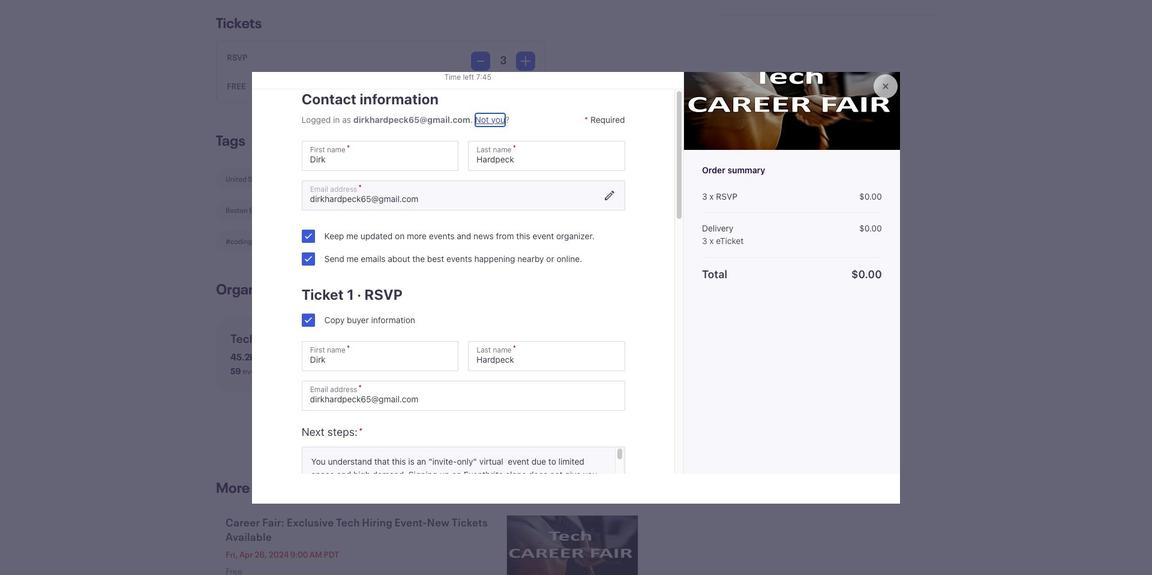 Task type: describe. For each thing, give the bounding box(es) containing it.
organizer profile element
[[216, 281, 648, 393]]



Task type: vqa. For each thing, say whether or not it's contained in the screenshot.
the Create
no



